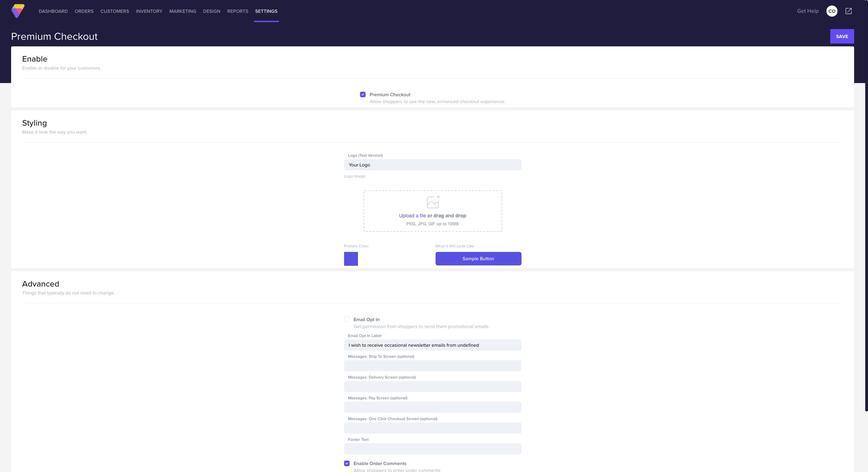 Task type: describe. For each thing, give the bounding box(es) containing it.
enable enable or disable for your customers.
[[22, 53, 101, 71]]

orders
[[75, 8, 94, 15]]

styling make it look the way you want.
[[22, 117, 87, 136]]

co link
[[827, 6, 838, 17]]

them
[[436, 323, 447, 330]]

customers.
[[78, 64, 101, 71]]

text
[[361, 437, 369, 443]]

sample button button
[[436, 252, 521, 266]]

Messages: Ship To Screen (optional) text field
[[344, 361, 521, 372]]

enable for enable order comments
[[354, 461, 368, 468]]

get help
[[797, 7, 819, 15]]

make
[[22, 129, 34, 136]]

premium for premium checkout allow shoppers to use the new, enhanced checkout experience.
[[370, 91, 389, 98]]

1 horizontal spatial get
[[797, 7, 806, 15]]

send
[[425, 323, 435, 330]]

upload a file link
[[399, 213, 426, 219]]

messages: delivery screen (optional)
[[348, 375, 416, 381]]

sample
[[463, 255, 479, 262]]

get help link
[[795, 4, 821, 18]]

save button
[[830, 29, 854, 44]]

inventory
[[136, 8, 163, 15]]

permission
[[363, 323, 386, 330]]

email opt in get permission from shoppers to send them promotional emails.
[[354, 316, 490, 330]]

experience.
[[481, 98, 505, 105]]

settings
[[255, 8, 278, 15]]

logo image
[[344, 173, 366, 179]]

get inside email opt in get permission from shoppers to send them promotional emails.
[[354, 323, 361, 330]]

primary
[[344, 243, 358, 249]]

reports button
[[226, 0, 250, 22]]

opt for label
[[359, 333, 366, 339]]

a
[[416, 213, 419, 219]]

to
[[378, 354, 382, 360]]

messages: one click checkout screen (optional)
[[348, 416, 437, 422]]

shoppers inside premium checkout allow shoppers to use the new, enhanced checkout experience.
[[383, 98, 403, 105]]

and
[[446, 213, 454, 219]]

Footer Text text field
[[344, 444, 521, 455]]

primary color
[[344, 243, 369, 249]]

(optional) up messages: delivery screen (optional) text field
[[399, 375, 416, 381]]

Messages: Pay Screen (optional) text field
[[344, 402, 521, 414]]

look
[[39, 129, 48, 136]]

allow
[[370, 98, 381, 105]]

one
[[369, 416, 377, 422]]

delivery
[[369, 375, 384, 381]]

opt for get
[[367, 316, 375, 323]]

disable
[[44, 64, 59, 71]]

email opt in label
[[348, 333, 382, 339]]

design button
[[202, 0, 222, 22]]

file
[[420, 213, 426, 219]]

new,
[[426, 98, 436, 105]]

reports
[[227, 8, 248, 15]]

you
[[67, 129, 75, 136]]

Logo (Text Version) text field
[[344, 159, 521, 171]]

email for email opt in label
[[348, 333, 358, 339]]

way
[[57, 129, 66, 136]]

that
[[38, 290, 46, 297]]

what
[[436, 243, 445, 249]]

need
[[80, 290, 91, 297]]

orders button
[[73, 0, 95, 22]]

do
[[65, 290, 71, 297]]

inventory button
[[135, 0, 164, 22]]

or inside enable enable or disable for your customers.
[[38, 64, 42, 71]]

click
[[378, 416, 387, 422]]

ship
[[369, 354, 377, 360]]

sample button
[[463, 255, 494, 262]]

dashboard link
[[37, 0, 69, 22]]

checkout for premium checkout
[[54, 29, 98, 44]]

footer text
[[348, 437, 369, 443]]

(optional) right to
[[397, 354, 414, 360]]

image
[[354, 173, 366, 179]]

premium checkout allow shoppers to use the new, enhanced checkout experience.
[[370, 91, 505, 105]]

look
[[457, 243, 466, 249]]

2 vertical spatial checkout
[[388, 416, 405, 422]]

checkout
[[460, 98, 479, 105]]

advanced
[[22, 278, 59, 290]]

what it will look like
[[436, 243, 474, 249]]

comments
[[383, 461, 407, 468]]

advanced things that typically do not need to change.
[[22, 278, 115, 297]]

enable for enable enable or disable for your customers.
[[22, 53, 47, 65]]

settings button
[[254, 0, 279, 22]]



Task type: vqa. For each thing, say whether or not it's contained in the screenshot.
/
no



Task type: locate. For each thing, give the bounding box(es) containing it.
checkout inside premium checkout allow shoppers to use the new, enhanced checkout experience.
[[390, 91, 411, 98]]

1 vertical spatial the
[[49, 129, 56, 136]]

png,
[[407, 222, 417, 227]]

enable left order at the bottom left
[[354, 461, 368, 468]]

checkout right allow on the left top
[[390, 91, 411, 98]]

enable left disable
[[22, 64, 37, 71]]

or inside upload a file or drag and drop png, jpg, gif up to 10mb
[[427, 213, 432, 219]]

messages: left pay
[[348, 395, 368, 401]]

2 messages: from the top
[[348, 375, 368, 381]]

1 vertical spatial shoppers
[[398, 323, 418, 330]]

(optional) up messages: one click checkout screen (optional) text box
[[420, 416, 437, 422]]

the inside premium checkout allow shoppers to use the new, enhanced checkout experience.
[[418, 98, 425, 105]]

in left from
[[376, 316, 380, 323]]

logo left (text
[[348, 153, 357, 158]]

from
[[387, 323, 397, 330]]

messages: ship to screen (optional)
[[348, 354, 414, 360]]

checkout
[[54, 29, 98, 44], [390, 91, 411, 98], [388, 416, 405, 422]]

checkout right click
[[388, 416, 405, 422]]

1 vertical spatial logo
[[344, 173, 353, 179]]

label
[[372, 333, 382, 339]]

logo (text version)
[[348, 153, 383, 158]]

to inside premium checkout allow shoppers to use the new, enhanced checkout experience.
[[404, 98, 408, 105]]

messages: left "ship"
[[348, 354, 368, 360]]

drag
[[434, 213, 444, 219]]

0 vertical spatial premium
[[11, 29, 51, 44]]

footer
[[348, 437, 360, 443]]

enable left for
[[22, 53, 47, 65]]

or left disable
[[38, 64, 42, 71]]

0 horizontal spatial in
[[367, 333, 370, 339]]

logo for logo (text version)
[[348, 153, 357, 158]]

screen right pay
[[377, 395, 389, 401]]

1 vertical spatial opt
[[359, 333, 366, 339]]

0 vertical spatial checkout
[[54, 29, 98, 44]]

drop
[[456, 213, 466, 219]]

for
[[60, 64, 66, 71]]

Messages: Delivery Screen (optional) text field
[[344, 382, 521, 393]]

change.
[[98, 290, 115, 297]]

Messages: One Click Checkout Screen (optional) text field
[[344, 423, 521, 434]]

0 vertical spatial email
[[354, 316, 365, 323]]

opt
[[367, 316, 375, 323], [359, 333, 366, 339]]

10mb
[[448, 222, 459, 227]]

typically
[[47, 290, 64, 297]]

opt inside email opt in get permission from shoppers to send them promotional emails.
[[367, 316, 375, 323]]

1 vertical spatial get
[[354, 323, 361, 330]]

enhanced
[[437, 98, 459, 105]]

checkout down orders 'button'
[[54, 29, 98, 44]]

None checkbox
[[360, 92, 366, 97], [344, 461, 350, 467], [360, 92, 366, 97], [344, 461, 350, 467]]

or
[[38, 64, 42, 71], [427, 213, 432, 219]]

(optional) up messages: one click checkout screen (optional)
[[390, 395, 408, 401]]

4 messages: from the top
[[348, 416, 368, 422]]

styling
[[22, 117, 47, 129]]

logo
[[348, 153, 357, 158], [344, 173, 353, 179]]

up
[[437, 222, 442, 227]]

to inside advanced things that typically do not need to change.
[[93, 290, 97, 297]]

version)
[[368, 153, 383, 158]]

volusion-logo link
[[11, 4, 25, 18]]

it
[[446, 243, 448, 249]]

upload
[[399, 213, 415, 219]]

shoppers right from
[[398, 323, 418, 330]]

0 horizontal spatial or
[[38, 64, 42, 71]]

to left use
[[404, 98, 408, 105]]

dashboard image
[[11, 4, 25, 18]]

premium for premium checkout
[[11, 29, 51, 44]]

screen right to
[[383, 354, 396, 360]]

0 vertical spatial opt
[[367, 316, 375, 323]]

email left label
[[348, 333, 358, 339]]

logo for logo image
[[344, 173, 353, 179]]

upload a file or drag and drop png, jpg, gif up to 10mb
[[399, 213, 466, 227]]

0 vertical spatial in
[[376, 316, 380, 323]]

logo left image
[[344, 173, 353, 179]]

messages: for messages: one click checkout screen (optional)
[[348, 416, 368, 422]]

like
[[467, 243, 474, 249]]

your
[[67, 64, 77, 71]]

1 horizontal spatial premium
[[370, 91, 389, 98]]

jpg,
[[418, 222, 427, 227]]

premium inside premium checkout allow shoppers to use the new, enhanced checkout experience.
[[370, 91, 389, 98]]

premium
[[11, 29, 51, 44], [370, 91, 389, 98]]

the left the way
[[49, 129, 56, 136]]

or right file in the top left of the page
[[427, 213, 432, 219]]

messages: pay screen (optional)
[[348, 395, 408, 401]]

use
[[409, 98, 417, 105]]

0 vertical spatial shoppers
[[383, 98, 403, 105]]

1 vertical spatial in
[[367, 333, 370, 339]]

shoppers inside email opt in get permission from shoppers to send them promotional emails.
[[398, 323, 418, 330]]

messages: for messages: pay screen (optional)
[[348, 395, 368, 401]]

messages: for messages: delivery screen (optional)
[[348, 375, 368, 381]]

1 vertical spatial premium
[[370, 91, 389, 98]]

in inside email opt in get permission from shoppers to send them promotional emails.
[[376, 316, 380, 323]]

marketing button
[[168, 0, 198, 22]]

help
[[808, 7, 819, 15]]

to
[[404, 98, 408, 105], [443, 222, 447, 227], [93, 290, 97, 297], [419, 323, 423, 330]]

to right need in the bottom left of the page
[[93, 290, 97, 297]]

0 vertical spatial or
[[38, 64, 42, 71]]

dashboard
[[39, 8, 68, 15]]

None checkbox
[[344, 317, 350, 323]]

0 horizontal spatial opt
[[359, 333, 366, 339]]

the
[[418, 98, 425, 105], [49, 129, 56, 136]]

Email Opt In Label text field
[[344, 340, 521, 351]]

1 horizontal spatial in
[[376, 316, 380, 323]]

premium down volusion-logo link
[[11, 29, 51, 44]]

the right use
[[418, 98, 425, 105]]

to right up
[[443, 222, 447, 227]]

0 vertical spatial logo
[[348, 153, 357, 158]]

customers
[[101, 8, 129, 15]]

email inside email opt in get permission from shoppers to send them promotional emails.
[[354, 316, 365, 323]]

screen up messages: one click checkout screen (optional) text box
[[406, 416, 419, 422]]

in for get
[[376, 316, 380, 323]]

screen
[[383, 354, 396, 360], [385, 375, 398, 381], [377, 395, 389, 401], [406, 416, 419, 422]]

design
[[203, 8, 220, 15]]

messages: left delivery
[[348, 375, 368, 381]]

messages:
[[348, 354, 368, 360], [348, 375, 368, 381], [348, 395, 368, 401], [348, 416, 368, 422]]

save
[[836, 33, 848, 40]]

pay
[[369, 395, 375, 401]]

opt up the "email opt in label" at left
[[367, 316, 375, 323]]

button
[[480, 255, 494, 262]]

0 horizontal spatial get
[[354, 323, 361, 330]]

premium left use
[[370, 91, 389, 98]]

get left help
[[797, 7, 806, 15]]

(text
[[358, 153, 367, 158]]

1 vertical spatial email
[[348, 333, 358, 339]]

to inside upload a file or drag and drop png, jpg, gif up to 10mb
[[443, 222, 447, 227]]

enable
[[22, 53, 47, 65], [22, 64, 37, 71], [354, 461, 368, 468]]

marketing
[[169, 8, 196, 15]]

1 vertical spatial or
[[427, 213, 432, 219]]

emails.
[[475, 323, 490, 330]]

messages: left "one"
[[348, 416, 368, 422]]

promotional
[[448, 323, 474, 330]]

premium checkout
[[11, 29, 98, 44]]

customers button
[[99, 0, 130, 22]]

get up the "email opt in label" at left
[[354, 323, 361, 330]]

in for label
[[367, 333, 370, 339]]

enable order comments
[[354, 461, 407, 468]]

1 horizontal spatial the
[[418, 98, 425, 105]]

screen right delivery
[[385, 375, 398, 381]]

1 vertical spatial checkout
[[390, 91, 411, 98]]

1 horizontal spatial or
[[427, 213, 432, 219]]

1 horizontal spatial opt
[[367, 316, 375, 323]]

things
[[22, 290, 36, 297]]

3 messages: from the top
[[348, 395, 368, 401]]

0 horizontal spatial the
[[49, 129, 56, 136]]

color
[[359, 243, 369, 249]]

co
[[829, 8, 836, 15]]

to left send
[[419, 323, 423, 330]]

in left label
[[367, 333, 370, 339]]

checkout for premium checkout allow shoppers to use the new, enhanced checkout experience.
[[390, 91, 411, 98]]

messages: for messages: ship to screen (optional)
[[348, 354, 368, 360]]

it
[[35, 129, 38, 136]]

shoppers right allow on the left top
[[383, 98, 403, 105]]

0 vertical spatial get
[[797, 7, 806, 15]]

email for email opt in get permission from shoppers to send them promotional emails.
[[354, 316, 365, 323]]

gif
[[428, 222, 435, 227]]

order
[[370, 461, 382, 468]]

0 horizontal spatial premium
[[11, 29, 51, 44]]

the inside styling make it look the way you want.
[[49, 129, 56, 136]]

0 vertical spatial the
[[418, 98, 425, 105]]

opt left label
[[359, 333, 366, 339]]

email up the "email opt in label" at left
[[354, 316, 365, 323]]

to inside email opt in get permission from shoppers to send them promotional emails.
[[419, 323, 423, 330]]

(optional)
[[397, 354, 414, 360], [399, 375, 416, 381], [390, 395, 408, 401], [420, 416, 437, 422]]

1 messages: from the top
[[348, 354, 368, 360]]



